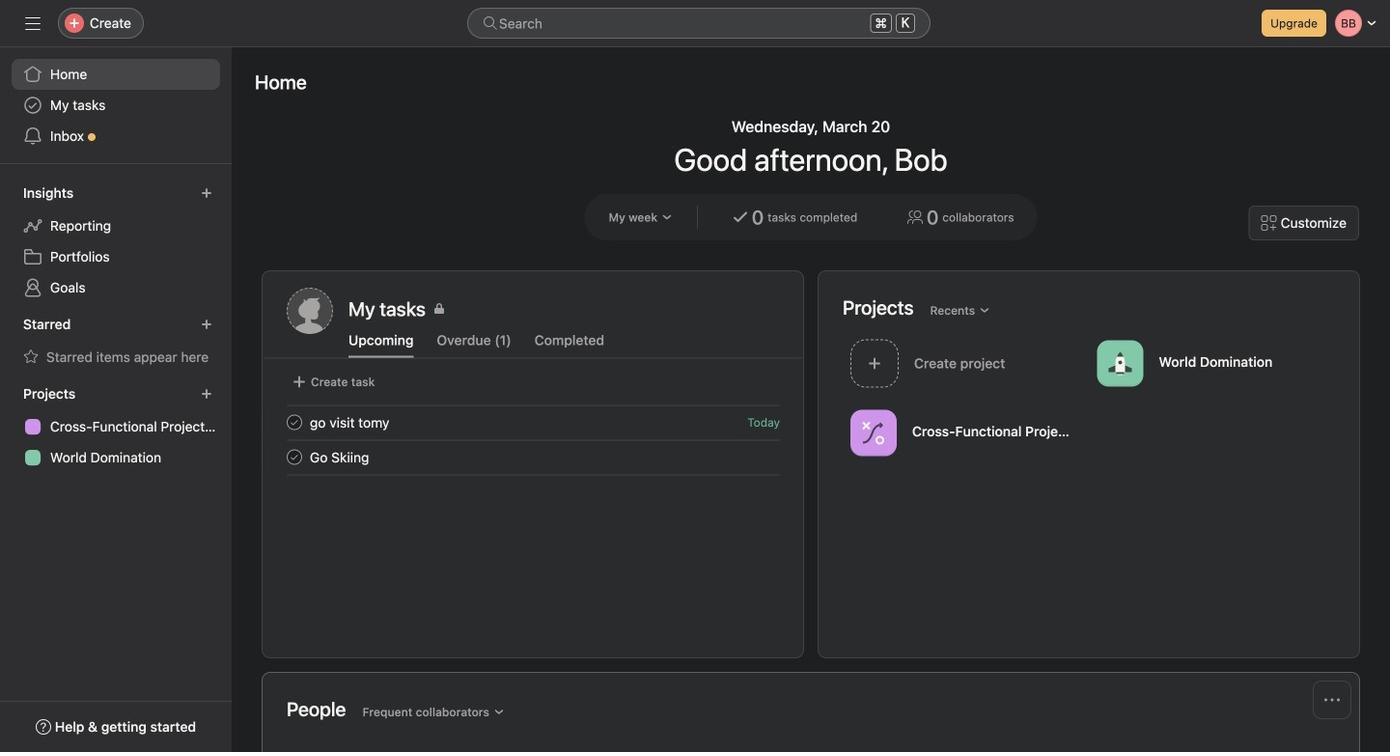 Task type: locate. For each thing, give the bounding box(es) containing it.
Mark complete checkbox
[[283, 411, 306, 434]]

list item
[[264, 405, 803, 440], [264, 440, 803, 475]]

new project or portfolio image
[[201, 388, 212, 400]]

mark complete image
[[283, 446, 306, 469]]

1 list item from the top
[[264, 405, 803, 440]]

starred element
[[0, 307, 232, 377]]

line_and_symbols image
[[862, 421, 885, 445]]

2 list item from the top
[[264, 440, 803, 475]]

None field
[[467, 8, 931, 39]]

add items to starred image
[[201, 319, 212, 330]]

projects element
[[0, 377, 232, 477]]

new insights image
[[201, 187, 212, 199]]

mark complete image
[[283, 411, 306, 434]]



Task type: vqa. For each thing, say whether or not it's contained in the screenshot.
Job
no



Task type: describe. For each thing, give the bounding box(es) containing it.
Search tasks, projects, and more text field
[[467, 8, 931, 39]]

insights element
[[0, 176, 232, 307]]

add profile photo image
[[287, 288, 333, 334]]

hide sidebar image
[[25, 15, 41, 31]]

rocket image
[[1109, 352, 1132, 375]]

Mark complete checkbox
[[283, 446, 306, 469]]

global element
[[0, 47, 232, 163]]



